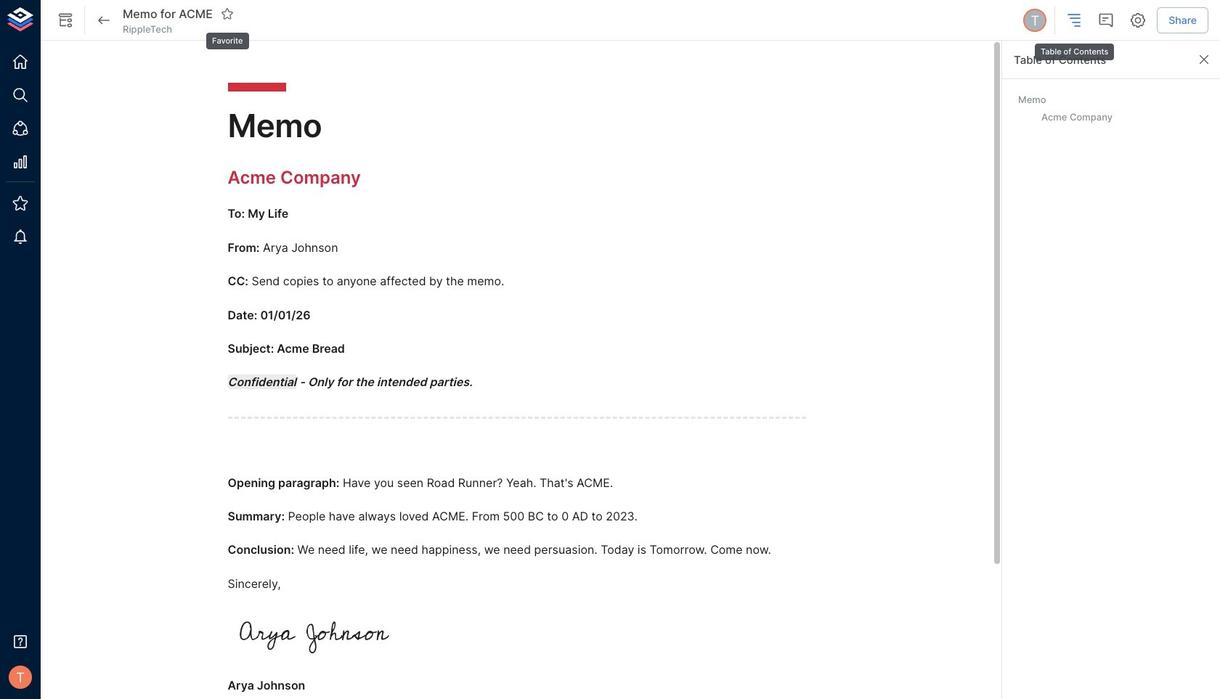 Task type: describe. For each thing, give the bounding box(es) containing it.
1 horizontal spatial tooltip
[[1034, 33, 1116, 62]]

go back image
[[95, 12, 113, 29]]

table of contents image
[[1066, 12, 1083, 29]]

favorite image
[[221, 7, 234, 20]]



Task type: vqa. For each thing, say whether or not it's contained in the screenshot.
the 'We'
no



Task type: locate. For each thing, give the bounding box(es) containing it.
tooltip down "favorite" image
[[205, 23, 250, 51]]

show wiki image
[[57, 12, 74, 29]]

comments image
[[1098, 12, 1115, 29]]

tooltip
[[205, 23, 250, 51], [1034, 33, 1116, 62]]

0 horizontal spatial tooltip
[[205, 23, 250, 51]]

tooltip down table of contents icon
[[1034, 33, 1116, 62]]

settings image
[[1130, 12, 1147, 29]]



